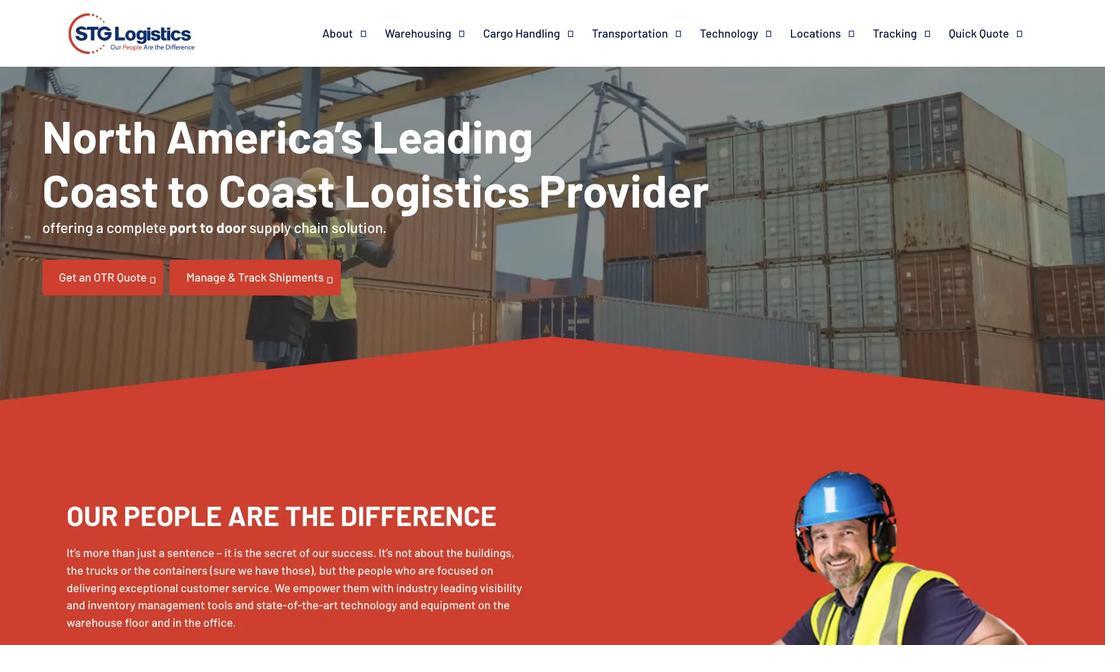 Task type: locate. For each thing, give the bounding box(es) containing it.
1 it's from the left
[[67, 546, 81, 560]]

our
[[312, 546, 329, 560]]

the down 'success.'
[[338, 564, 355, 578]]

it's left not
[[379, 546, 393, 560]]

get an otr quote link
[[42, 260, 164, 296]]

our people are the difference
[[67, 499, 497, 532]]

the down visibility
[[493, 599, 510, 613]]

technology
[[700, 26, 758, 40]]

locations
[[790, 26, 841, 40]]

coast up offering
[[42, 163, 159, 217]]

chain
[[294, 219, 329, 237]]

a
[[96, 219, 104, 237], [159, 546, 165, 560]]

a inside north america's leading coast to coast logistics provider offering a complete port to door supply chain solution.
[[96, 219, 104, 237]]

have
[[255, 564, 279, 578]]

supply
[[249, 219, 291, 237]]

(sure
[[210, 564, 236, 578]]

to up port
[[168, 163, 210, 217]]

locations link
[[790, 26, 873, 41]]

on down buildings,
[[481, 564, 493, 578]]

coast
[[42, 163, 159, 217], [219, 163, 335, 217]]

1 horizontal spatial it's
[[379, 546, 393, 560]]

management
[[138, 599, 205, 613]]

art
[[323, 599, 338, 613]]

sentence
[[167, 546, 214, 560]]

focused
[[437, 564, 478, 578]]

and down industry
[[400, 599, 418, 613]]

and down 'service.'
[[235, 599, 254, 613]]

exceptional
[[119, 581, 178, 595]]

to
[[168, 163, 210, 217], [200, 219, 213, 237]]

2 coast from the left
[[219, 163, 335, 217]]

transportation link
[[592, 26, 700, 41]]

0 vertical spatial a
[[96, 219, 104, 237]]

solution.
[[332, 219, 387, 237]]

handling
[[516, 26, 560, 40]]

the right is at the left bottom
[[245, 546, 262, 560]]

the up "of"
[[285, 499, 335, 532]]

offering
[[42, 219, 93, 237]]

1 horizontal spatial coast
[[219, 163, 335, 217]]

and
[[67, 599, 85, 613], [235, 599, 254, 613], [400, 599, 418, 613], [151, 616, 170, 630]]

in
[[172, 616, 182, 630]]

people
[[124, 499, 222, 532]]

1 vertical spatial to
[[200, 219, 213, 237]]

1 horizontal spatial a
[[159, 546, 165, 560]]

1 vertical spatial quote
[[117, 270, 147, 284]]

containers
[[153, 564, 208, 578]]

about
[[322, 26, 353, 40]]

who
[[395, 564, 416, 578]]

north america's leading coast to coast logistics provider offering a complete port to door supply chain solution.
[[42, 109, 709, 237]]

0 horizontal spatial a
[[96, 219, 104, 237]]

transportation
[[592, 26, 668, 40]]

get
[[59, 270, 77, 284]]

coast up supply
[[219, 163, 335, 217]]

on
[[481, 564, 493, 578], [478, 599, 491, 613]]

1 vertical spatial a
[[159, 546, 165, 560]]

door
[[216, 219, 246, 237]]

technology link
[[700, 26, 790, 41]]

0 horizontal spatial coast
[[42, 163, 159, 217]]

manage & track shipments
[[186, 270, 324, 284]]

more
[[83, 546, 110, 560]]

about
[[414, 546, 444, 560]]

people
[[358, 564, 392, 578]]

a right just
[[159, 546, 165, 560]]

it's more than just a sentence – it is the secret of our success. it's not about the buildings, the trucks or the containers (sure we have those), but the people who are focused on delivering exceptional customer service. we empower them with industry leading visibility and inventory management tools and state-of-the-art technology and equipment on the warehouse floor and in the office.
[[67, 546, 522, 630]]

track
[[238, 270, 267, 284]]

it's left more at the left bottom of page
[[67, 546, 81, 560]]

is
[[234, 546, 243, 560]]

with
[[371, 581, 394, 595]]

america's
[[166, 109, 363, 163]]

it's
[[67, 546, 81, 560], [379, 546, 393, 560]]

quote right quick on the right top of the page
[[979, 26, 1009, 40]]

secret
[[264, 546, 297, 560]]

on down visibility
[[478, 599, 491, 613]]

0 horizontal spatial it's
[[67, 546, 81, 560]]

state-
[[256, 599, 287, 613]]

not
[[395, 546, 412, 560]]

to right port
[[200, 219, 213, 237]]

inventory
[[88, 599, 136, 613]]

quote right otr
[[117, 270, 147, 284]]

a right offering
[[96, 219, 104, 237]]

0 vertical spatial quote
[[979, 26, 1009, 40]]

north
[[42, 109, 157, 163]]

quote
[[979, 26, 1009, 40], [117, 270, 147, 284]]

industry
[[396, 581, 438, 595]]

visibility
[[480, 581, 522, 595]]

equipment
[[421, 599, 476, 613]]

tracking
[[873, 26, 917, 40]]



Task type: vqa. For each thing, say whether or not it's contained in the screenshot.
QUOTE
yes



Task type: describe. For each thing, give the bounding box(es) containing it.
about link
[[322, 26, 385, 41]]

but
[[319, 564, 336, 578]]

1 horizontal spatial quote
[[979, 26, 1009, 40]]

cargo handling
[[483, 26, 560, 40]]

manage
[[186, 270, 226, 284]]

2 it's from the left
[[379, 546, 393, 560]]

1 vertical spatial on
[[478, 599, 491, 613]]

cargo handling link
[[483, 26, 592, 41]]

stg usa image
[[64, 0, 199, 71]]

buildings,
[[465, 546, 515, 560]]

quick quote
[[949, 26, 1009, 40]]

0 horizontal spatial quote
[[117, 270, 147, 284]]

technology
[[341, 599, 397, 613]]

and left in
[[151, 616, 170, 630]]

the right 'or' at the left bottom
[[134, 564, 151, 578]]

warehouse
[[67, 616, 122, 630]]

1 coast from the left
[[42, 163, 159, 217]]

just
[[137, 546, 156, 560]]

our
[[67, 499, 118, 532]]

them
[[343, 581, 369, 595]]

get an otr quote
[[59, 270, 147, 284]]

0 vertical spatial on
[[481, 564, 493, 578]]

warehousing
[[385, 26, 451, 40]]

than
[[112, 546, 135, 560]]

leading
[[372, 109, 533, 163]]

port
[[169, 219, 197, 237]]

difference
[[340, 499, 497, 532]]

of
[[299, 546, 310, 560]]

the up delivering
[[67, 564, 83, 578]]

floor
[[125, 616, 149, 630]]

we
[[275, 581, 291, 595]]

shipments
[[269, 270, 324, 284]]

an
[[79, 270, 91, 284]]

warehousing link
[[385, 26, 483, 41]]

of-
[[287, 599, 302, 613]]

warehouse worker on a cart image
[[583, 452, 1039, 646]]

tracking link
[[873, 26, 949, 41]]

a inside it's more than just a sentence – it is the secret of our success. it's not about the buildings, the trucks or the containers (sure we have those), but the people who are focused on delivering exceptional customer service. we empower them with industry leading visibility and inventory management tools and state-of-the-art technology and equipment on the warehouse floor and in the office.
[[159, 546, 165, 560]]

&
[[228, 270, 236, 284]]

office.
[[203, 616, 236, 630]]

are
[[418, 564, 435, 578]]

customer
[[181, 581, 229, 595]]

are
[[228, 499, 280, 532]]

manage & track shipments link
[[170, 260, 341, 296]]

those),
[[281, 564, 317, 578]]

empower
[[293, 581, 340, 595]]

the-
[[302, 599, 323, 613]]

complete
[[106, 219, 166, 237]]

tools
[[207, 599, 233, 613]]

the up focused
[[446, 546, 463, 560]]

and down delivering
[[67, 599, 85, 613]]

or
[[121, 564, 131, 578]]

success.
[[332, 546, 376, 560]]

we
[[238, 564, 253, 578]]

quick quote link
[[949, 26, 1041, 41]]

cargo
[[483, 26, 513, 40]]

0 vertical spatial to
[[168, 163, 210, 217]]

the right in
[[184, 616, 201, 630]]

–
[[217, 546, 222, 560]]

provider
[[539, 163, 709, 217]]

otr
[[94, 270, 115, 284]]

delivering
[[67, 581, 117, 595]]

leading
[[440, 581, 478, 595]]

it
[[224, 546, 232, 560]]

logistics
[[344, 163, 530, 217]]

service.
[[232, 581, 272, 595]]

quick
[[949, 26, 977, 40]]

trucks
[[86, 564, 118, 578]]



